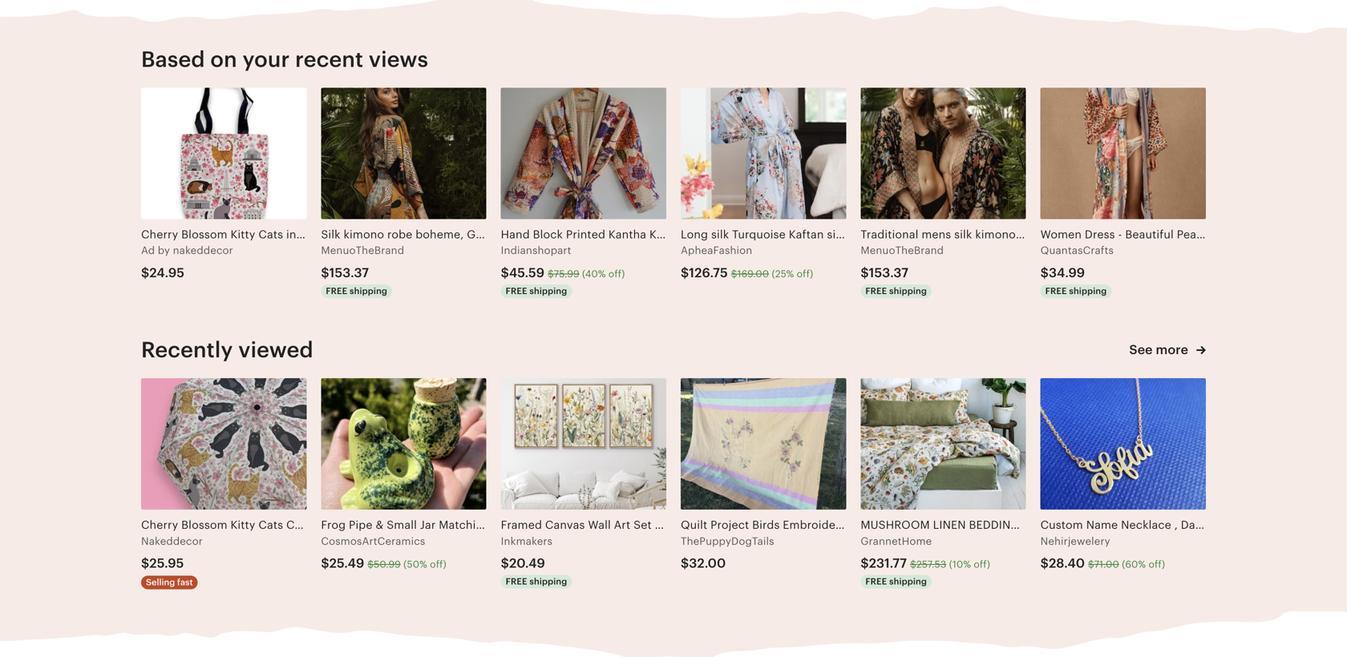 Task type: vqa. For each thing, say whether or not it's contained in the screenshot.
toe
no



Task type: describe. For each thing, give the bounding box(es) containing it.
free for the "framed canvas wall art set watercolor wildflowers floral botanical prints minimalist modern art boho wall decor" image
[[506, 577, 527, 587]]

shipping for silk kimono robe boheme, gold plus size dressing gown woman, long satin honeymoon robe from bali, anniversary gift image
[[350, 286, 387, 296]]

women dress - beautiful peacock bohemian long robe - bikini cover - kimono robe - floral vintage robe - bridesmaid robe, mother day gift image
[[1041, 88, 1206, 219]]

25.95
[[149, 557, 184, 571]]

71.00
[[1094, 559, 1120, 570]]

$ inside $ 25.95 selling fast
[[141, 557, 149, 571]]

50.99
[[374, 559, 401, 570]]

see more link
[[1130, 341, 1206, 359]]

off) for 28.40
[[1149, 559, 1165, 570]]

$ inside $ 20.49 free shipping
[[501, 557, 509, 571]]

quantascrafts
[[1041, 245, 1114, 257]]

kitty for cat
[[231, 519, 255, 532]]

shipping for traditional mens silk kimono robe, oversized plus size dressing gown, luxury loungewear bathrobe for man, gift for husband, boyfriend,  bali image
[[889, 286, 927, 296]]

viewed
[[238, 338, 313, 363]]

(10%
[[949, 559, 971, 570]]

selling
[[146, 578, 175, 588]]

b
[[158, 245, 165, 257]]

$ 34.99 free shipping
[[1041, 266, 1107, 296]]

$ 25.95 selling fast
[[141, 557, 193, 588]]

$ 20.49 free shipping
[[501, 557, 567, 587]]

see more
[[1130, 343, 1192, 357]]

d
[[148, 245, 155, 257]]

embroidered
[[783, 519, 854, 532]]

(40%
[[582, 269, 606, 279]]

a
[[141, 245, 148, 257]]

cats for cat
[[259, 519, 283, 532]]

$ inside $ 25.49 $ 50.99 (50% off)
[[368, 559, 374, 570]]

231.77
[[869, 557, 907, 571]]

quilt project birds embroidered 1950 pastel thepuppydogtails
[[681, 519, 919, 548]]

menuothebrand for traditional mens silk kimono robe, oversized plus size dressing gown, luxury loungewear bathrobe for man, gift for husband, boyfriend,  bali image
[[861, 245, 944, 257]]

(60%
[[1122, 559, 1146, 570]]

free for silk kimono robe boheme, gold plus size dressing gown woman, long satin honeymoon robe from bali, anniversary gift image
[[326, 286, 347, 296]]

off) for 45.59
[[609, 269, 625, 279]]

thepuppydogtails
[[681, 536, 774, 548]]

shipping inside $ 45.59 $ 75.99 (40% off) free shipping
[[530, 286, 567, 296]]

75.99
[[554, 269, 580, 279]]

mushroom linen bedding. 3 piece duvet set. unique vintage mushroom print fabric. king, queen, twin, full, double. forest linen bedding set image
[[861, 379, 1026, 510]]

$ 25.49 $ 50.99 (50% off)
[[321, 557, 447, 571]]

$ 28.40 $ 71.00 (60% off)
[[1041, 557, 1165, 571]]

$ inside '$ 28.40 $ 71.00 (60% off)'
[[1088, 559, 1094, 570]]

fast
[[177, 578, 193, 588]]

$ 231.77 $ 257.53 (10% off) free shipping
[[861, 557, 990, 587]]

(25%
[[772, 269, 794, 279]]

169.00
[[737, 269, 769, 279]]

(50%
[[404, 559, 427, 570]]

45.59
[[509, 266, 545, 280]]

$ 32.00
[[681, 557, 726, 571]]

20.49
[[509, 557, 545, 571]]

menuothebrand for silk kimono robe boheme, gold plus size dressing gown woman, long satin honeymoon robe from bali, anniversary gift image
[[321, 245, 404, 257]]

indianshopart
[[501, 245, 571, 257]]



Task type: locate. For each thing, give the bounding box(es) containing it.
dc
[[367, 228, 384, 241]]

pastel
[[886, 519, 919, 532]]

apheafashion
[[681, 245, 753, 257]]

free
[[326, 286, 347, 296], [506, 286, 527, 296], [866, 286, 887, 296], [1046, 286, 1067, 296], [506, 577, 527, 587], [866, 577, 887, 587]]

blossom inside 'cherry blossom kitty cats cat umbrella nakeddecor'
[[181, 519, 227, 532]]

off)
[[609, 269, 625, 279], [797, 269, 813, 279], [430, 559, 447, 570], [974, 559, 990, 570], [1149, 559, 1165, 570]]

off) inside '$ 28.40 $ 71.00 (60% off)'
[[1149, 559, 1165, 570]]

views
[[369, 47, 428, 72]]

2 cats from the top
[[259, 519, 283, 532]]

your
[[243, 47, 290, 72]]

blossom up the 24.95
[[181, 228, 227, 241]]

cats inside 'cherry blossom kitty cats cat umbrella nakeddecor'
[[259, 519, 283, 532]]

nakeddecor inside cherry blossom kitty cats in washington dc tote bag a d b y nakeddecor
[[173, 245, 233, 257]]

cats left the cat
[[259, 519, 283, 532]]

blossom for in
[[181, 228, 227, 241]]

umbrella
[[311, 519, 360, 532]]

1 horizontal spatial menuothebrand
[[861, 245, 944, 257]]

long silk turquoise kaftan silk robe kimono gift for her . bride to be gift | silk robe | silk kimono luxury. image
[[681, 88, 846, 219]]

traditional mens silk kimono robe, oversized plus size dressing gown, luxury loungewear bathrobe for man, gift for husband, boyfriend,  bali image
[[861, 88, 1026, 219]]

cherry inside 'cherry blossom kitty cats cat umbrella nakeddecor'
[[141, 519, 178, 532]]

0 horizontal spatial $ 153.37 free shipping
[[321, 266, 387, 296]]

24.95
[[149, 266, 185, 280]]

framed canvas wall art set watercolor wildflowers floral botanical prints minimalist modern art boho wall decor image
[[501, 379, 666, 510]]

menuothebrand
[[321, 245, 404, 257], [861, 245, 944, 257]]

1950
[[857, 519, 883, 532]]

2 blossom from the top
[[181, 519, 227, 532]]

blossom
[[181, 228, 227, 241], [181, 519, 227, 532]]

based on your recent views
[[141, 47, 428, 72]]

grannethome
[[861, 536, 932, 548]]

more
[[1156, 343, 1189, 357]]

custom name necklace , dainty name necklace , personalized jewelry , personalized name necklace , silver name necklace , name necklace gold image
[[1041, 379, 1206, 510]]

2 kitty from the top
[[231, 519, 255, 532]]

bag
[[413, 228, 434, 241]]

washington
[[299, 228, 364, 241]]

25.49
[[329, 557, 364, 571]]

0 horizontal spatial menuothebrand
[[321, 245, 404, 257]]

cherry for cat
[[141, 519, 178, 532]]

based
[[141, 47, 205, 72]]

shipping for the "framed canvas wall art set watercolor wildflowers floral botanical prints minimalist modern art boho wall decor" image
[[530, 577, 567, 587]]

1 blossom from the top
[[181, 228, 227, 241]]

in
[[286, 228, 296, 241]]

cherry
[[141, 228, 178, 241], [141, 519, 178, 532]]

1 kitty from the top
[[231, 228, 255, 241]]

1 $ 153.37 free shipping from the left
[[321, 266, 387, 296]]

off) inside $ 231.77 $ 257.53 (10% off) free shipping
[[974, 559, 990, 570]]

free for women dress - beautiful peacock bohemian long robe - bikini cover - kimono robe - floral vintage robe - bridesmaid robe, mother day gift image
[[1046, 286, 1067, 296]]

off) right (10%
[[974, 559, 990, 570]]

34.99
[[1049, 266, 1085, 280]]

frog pipe & small jar matching set  - gift ideas for smoker - unique ceramic kit beautiful hand pipe gifts for her gifts for him friend image
[[321, 379, 487, 510]]

tote
[[387, 228, 410, 241]]

kitty left the cat
[[231, 519, 255, 532]]

cat
[[286, 519, 308, 532]]

hand block printed kantha kimono handmade kantha jackets japanese kimono style black print kantha robe winter jackets kantha kimono robe art image
[[501, 88, 666, 219]]

off) for 25.49
[[430, 559, 447, 570]]

1 cherry from the top
[[141, 228, 178, 241]]

0 horizontal spatial 153.37
[[329, 266, 369, 280]]

cherry blossom kitty cats cat umbrella nakeddecor
[[141, 519, 360, 548]]

cherry for in
[[141, 228, 178, 241]]

shipping inside $ 20.49 free shipping
[[530, 577, 567, 587]]

0 vertical spatial cats
[[259, 228, 283, 241]]

off) right "(25%"
[[797, 269, 813, 279]]

recent
[[295, 47, 364, 72]]

nakeddecor inside 'cherry blossom kitty cats cat umbrella nakeddecor'
[[141, 536, 203, 548]]

off) for 231.77
[[974, 559, 990, 570]]

$ 45.59 $ 75.99 (40% off) free shipping
[[501, 266, 625, 296]]

free for traditional mens silk kimono robe, oversized plus size dressing gown, luxury loungewear bathrobe for man, gift for husband, boyfriend,  bali image
[[866, 286, 887, 296]]

blossom inside cherry blossom kitty cats in washington dc tote bag a d b y nakeddecor
[[181, 228, 227, 241]]

0 vertical spatial kitty
[[231, 228, 255, 241]]

0 vertical spatial cherry
[[141, 228, 178, 241]]

shipping
[[350, 286, 387, 296], [530, 286, 567, 296], [889, 286, 927, 296], [1069, 286, 1107, 296], [530, 577, 567, 587], [889, 577, 927, 587]]

1 menuothebrand from the left
[[321, 245, 404, 257]]

1 horizontal spatial $ 153.37 free shipping
[[861, 266, 927, 296]]

28.40
[[1049, 557, 1085, 571]]

32.00
[[689, 557, 726, 571]]

2 153.37 from the left
[[869, 266, 909, 280]]

off) right '(50%'
[[430, 559, 447, 570]]

$ inside $ 126.75 $ 169.00 (25% off)
[[731, 269, 737, 279]]

153.37 for traditional mens silk kimono robe, oversized plus size dressing gown, luxury loungewear bathrobe for man, gift for husband, boyfriend,  bali image
[[869, 266, 909, 280]]

kitty for in
[[231, 228, 255, 241]]

$ 153.37 free shipping for silk kimono robe boheme, gold plus size dressing gown woman, long satin honeymoon robe from bali, anniversary gift image
[[321, 266, 387, 296]]

shipping inside '$ 34.99 free shipping'
[[1069, 286, 1107, 296]]

silk kimono robe boheme, gold plus size dressing gown woman, long satin honeymoon robe from bali, anniversary gift image
[[321, 88, 487, 219]]

2 cherry from the top
[[141, 519, 178, 532]]

cherry inside cherry blossom kitty cats in washington dc tote bag a d b y nakeddecor
[[141, 228, 178, 241]]

$ inside '$ 34.99 free shipping'
[[1041, 266, 1049, 280]]

cats
[[259, 228, 283, 241], [259, 519, 283, 532]]

off) inside $ 45.59 $ 75.99 (40% off) free shipping
[[609, 269, 625, 279]]

kitty left in
[[231, 228, 255, 241]]

nakeddecor
[[173, 245, 233, 257], [141, 536, 203, 548]]

cherry blossom kitty cats cat umbrella image
[[141, 379, 307, 510]]

free inside $ 45.59 $ 75.99 (40% off) free shipping
[[506, 286, 527, 296]]

project
[[711, 519, 749, 532]]

153.37 for silk kimono robe boheme, gold plus size dressing gown woman, long satin honeymoon robe from bali, anniversary gift image
[[329, 266, 369, 280]]

$ 126.75 $ 169.00 (25% off)
[[681, 266, 813, 280]]

quilt
[[681, 519, 708, 532]]

free inside $ 231.77 $ 257.53 (10% off) free shipping
[[866, 577, 887, 587]]

shipping for women dress - beautiful peacock bohemian long robe - bikini cover - kimono robe - floral vintage robe - bridesmaid robe, mother day gift image
[[1069, 286, 1107, 296]]

$ 153.37 free shipping
[[321, 266, 387, 296], [861, 266, 927, 296]]

nakeddecor up 25.95
[[141, 536, 203, 548]]

kitty inside 'cherry blossom kitty cats cat umbrella nakeddecor'
[[231, 519, 255, 532]]

1 vertical spatial kitty
[[231, 519, 255, 532]]

$ 24.95
[[141, 266, 185, 280]]

kitty inside cherry blossom kitty cats in washington dc tote bag a d b y nakeddecor
[[231, 228, 255, 241]]

cherry up 25.95
[[141, 519, 178, 532]]

cosmosartceramics
[[321, 536, 425, 548]]

see
[[1130, 343, 1153, 357]]

y
[[164, 245, 170, 257]]

recently viewed
[[141, 338, 313, 363]]

nehirjewelery
[[1041, 536, 1111, 548]]

birds
[[752, 519, 780, 532]]

cats left in
[[259, 228, 283, 241]]

1 153.37 from the left
[[329, 266, 369, 280]]

off) right (40%
[[609, 269, 625, 279]]

0 vertical spatial nakeddecor
[[173, 245, 233, 257]]

nakeddecor right y
[[173, 245, 233, 257]]

recently
[[141, 338, 233, 363]]

off) right (60%
[[1149, 559, 1165, 570]]

1 vertical spatial blossom
[[181, 519, 227, 532]]

cats inside cherry blossom kitty cats in washington dc tote bag a d b y nakeddecor
[[259, 228, 283, 241]]

1 vertical spatial cats
[[259, 519, 283, 532]]

on
[[210, 47, 237, 72]]

blossom for cat
[[181, 519, 227, 532]]

cats for in
[[259, 228, 283, 241]]

cherry blossom kitty cats in washington dc tote bag image
[[141, 88, 307, 219]]

off) inside $ 25.49 $ 50.99 (50% off)
[[430, 559, 447, 570]]

1 vertical spatial cherry
[[141, 519, 178, 532]]

cherry blossom kitty cats in washington dc tote bag a d b y nakeddecor
[[141, 228, 434, 257]]

inkmakers
[[501, 536, 553, 548]]

off) inside $ 126.75 $ 169.00 (25% off)
[[797, 269, 813, 279]]

free inside '$ 34.99 free shipping'
[[1046, 286, 1067, 296]]

shipping inside $ 231.77 $ 257.53 (10% off) free shipping
[[889, 577, 927, 587]]

0 vertical spatial blossom
[[181, 228, 227, 241]]

126.75
[[689, 266, 728, 280]]

1 cats from the top
[[259, 228, 283, 241]]

off) for 126.75
[[797, 269, 813, 279]]

257.53
[[917, 559, 947, 570]]

free inside $ 20.49 free shipping
[[506, 577, 527, 587]]

153.37
[[329, 266, 369, 280], [869, 266, 909, 280]]

1 vertical spatial nakeddecor
[[141, 536, 203, 548]]

2 $ 153.37 free shipping from the left
[[861, 266, 927, 296]]

quilt project birds embroidered 1950 pastel image
[[681, 379, 846, 510]]

1 horizontal spatial 153.37
[[869, 266, 909, 280]]

2 menuothebrand from the left
[[861, 245, 944, 257]]

$ 153.37 free shipping for traditional mens silk kimono robe, oversized plus size dressing gown, luxury loungewear bathrobe for man, gift for husband, boyfriend,  bali image
[[861, 266, 927, 296]]

cherry up b
[[141, 228, 178, 241]]

blossom up 25.95
[[181, 519, 227, 532]]

$
[[141, 266, 149, 280], [321, 266, 329, 280], [501, 266, 509, 280], [681, 266, 689, 280], [861, 266, 869, 280], [1041, 266, 1049, 280], [548, 269, 554, 279], [731, 269, 737, 279], [141, 557, 149, 571], [321, 557, 329, 571], [501, 557, 509, 571], [681, 557, 689, 571], [861, 557, 869, 571], [1041, 557, 1049, 571], [368, 559, 374, 570], [910, 559, 917, 570], [1088, 559, 1094, 570]]

kitty
[[231, 228, 255, 241], [231, 519, 255, 532]]



